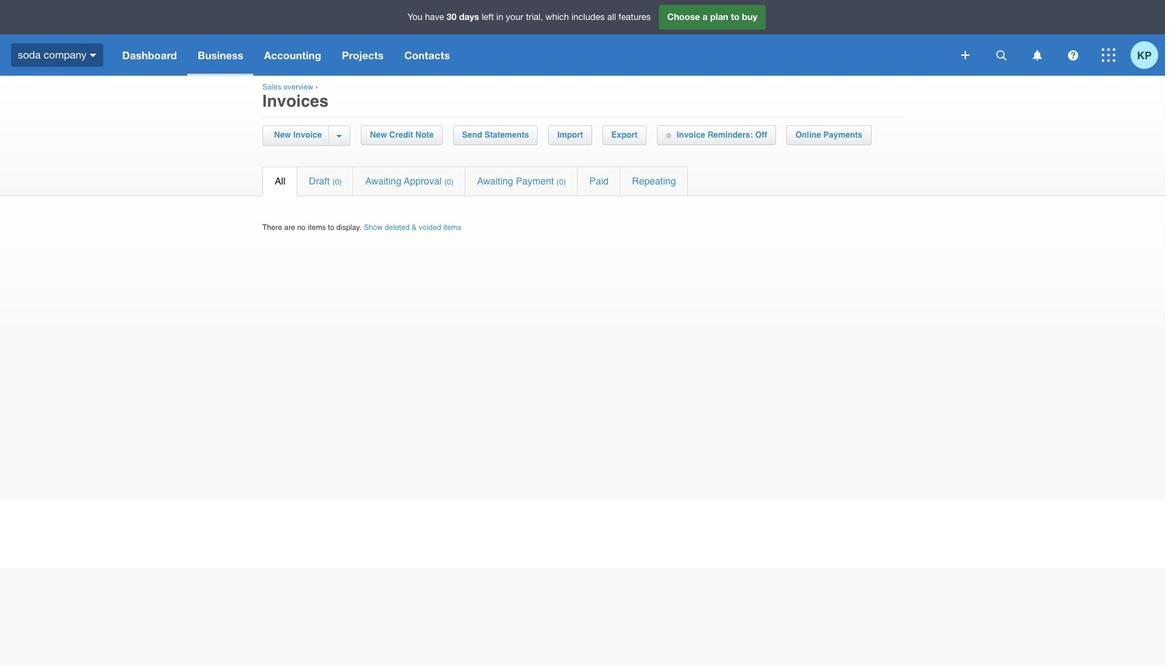 Task type: locate. For each thing, give the bounding box(es) containing it.
1 invoice from the left
[[293, 130, 322, 140]]

paid
[[589, 176, 609, 187]]

repeating
[[632, 176, 676, 187]]

1 horizontal spatial to
[[731, 11, 740, 22]]

invoice
[[293, 130, 322, 140], [677, 130, 705, 140]]

online
[[796, 130, 821, 140]]

left
[[482, 12, 494, 22]]

items right voided
[[443, 223, 461, 232]]

repeating link
[[620, 167, 688, 196]]

(0) right draft at the top of the page
[[333, 178, 342, 187]]

0 horizontal spatial awaiting
[[365, 176, 401, 187]]

draft (0)
[[309, 176, 342, 187]]

awaiting left payment
[[477, 176, 513, 187]]

new down invoices
[[274, 130, 291, 140]]

to left buy
[[731, 11, 740, 22]]

1 horizontal spatial (0)
[[444, 178, 454, 187]]

(0) inside the awaiting payment (0)
[[557, 178, 566, 187]]

30
[[447, 11, 457, 22]]

invoice inside invoice reminders:                                  off link
[[677, 130, 705, 140]]

0 horizontal spatial invoice
[[293, 130, 322, 140]]

show
[[364, 223, 383, 232]]

invoice reminders:                                  off link
[[658, 126, 776, 145]]

your
[[506, 12, 524, 22]]

(0) right payment
[[557, 178, 566, 187]]

0 horizontal spatial items
[[308, 223, 326, 232]]

1 awaiting from the left
[[365, 176, 401, 187]]

buy
[[742, 11, 758, 22]]

›
[[315, 83, 318, 92]]

(0) for awaiting payment
[[557, 178, 566, 187]]

(0) right the approval
[[444, 178, 454, 187]]

0 horizontal spatial svg image
[[90, 54, 97, 57]]

invoice down invoices
[[293, 130, 322, 140]]

svg image left kp
[[1102, 48, 1116, 62]]

svg image
[[996, 50, 1007, 60], [1033, 50, 1042, 60], [1068, 50, 1078, 60], [961, 51, 970, 59]]

paid link
[[578, 167, 620, 196]]

trial,
[[526, 12, 543, 22]]

all
[[275, 176, 286, 187]]

1 (0) from the left
[[333, 178, 342, 187]]

2 awaiting from the left
[[477, 176, 513, 187]]

invoice left reminders:
[[677, 130, 705, 140]]

new
[[274, 130, 291, 140], [370, 130, 387, 140]]

1 horizontal spatial items
[[443, 223, 461, 232]]

0 vertical spatial to
[[731, 11, 740, 22]]

2 (0) from the left
[[444, 178, 454, 187]]

contacts
[[404, 49, 450, 61]]

show deleted & voided items link
[[364, 223, 461, 232]]

awaiting left the approval
[[365, 176, 401, 187]]

2 new from the left
[[370, 130, 387, 140]]

awaiting payment (0)
[[477, 176, 566, 187]]

sales overview › invoices
[[262, 83, 329, 111]]

invoices
[[262, 92, 329, 111]]

banner
[[0, 0, 1165, 76]]

import link
[[549, 126, 591, 145]]

2 horizontal spatial (0)
[[557, 178, 566, 187]]

(0) inside awaiting approval (0)
[[444, 178, 454, 187]]

export link
[[603, 126, 646, 145]]

1 new from the left
[[274, 130, 291, 140]]

to left display.
[[328, 223, 334, 232]]

send
[[462, 130, 482, 140]]

soda
[[18, 49, 41, 60]]

1 horizontal spatial new
[[370, 130, 387, 140]]

new for new credit note
[[370, 130, 387, 140]]

0 horizontal spatial (0)
[[333, 178, 342, 187]]

includes
[[572, 12, 605, 22]]

items right the no
[[308, 223, 326, 232]]

note
[[416, 130, 434, 140]]

which
[[546, 12, 569, 22]]

items
[[308, 223, 326, 232], [443, 223, 461, 232]]

(0)
[[333, 178, 342, 187], [444, 178, 454, 187], [557, 178, 566, 187]]

display.
[[337, 223, 362, 232]]

0 horizontal spatial new
[[274, 130, 291, 140]]

new left credit
[[370, 130, 387, 140]]

business button
[[187, 34, 254, 76]]

company
[[44, 49, 86, 60]]

kp button
[[1131, 34, 1165, 76]]

1 items from the left
[[308, 223, 326, 232]]

new credit note
[[370, 130, 434, 140]]

banner containing kp
[[0, 0, 1165, 76]]

svg image
[[1102, 48, 1116, 62], [90, 54, 97, 57]]

no
[[297, 223, 306, 232]]

statements
[[485, 130, 529, 140]]

draft
[[309, 176, 330, 187]]

0 horizontal spatial to
[[328, 223, 334, 232]]

1 horizontal spatial invoice
[[677, 130, 705, 140]]

off
[[755, 130, 767, 140]]

new invoice link
[[271, 126, 329, 145]]

1 horizontal spatial awaiting
[[477, 176, 513, 187]]

you have 30 days left in your trial, which includes all features
[[408, 11, 651, 22]]

soda company
[[18, 49, 86, 60]]

1 horizontal spatial svg image
[[1102, 48, 1116, 62]]

to
[[731, 11, 740, 22], [328, 223, 334, 232]]

3 (0) from the left
[[557, 178, 566, 187]]

kp
[[1137, 49, 1152, 61]]

svg image right "company"
[[90, 54, 97, 57]]

import
[[557, 130, 583, 140]]

features
[[619, 12, 651, 22]]

2 invoice from the left
[[677, 130, 705, 140]]

soda company button
[[0, 34, 112, 76]]

awaiting
[[365, 176, 401, 187], [477, 176, 513, 187]]



Task type: describe. For each thing, give the bounding box(es) containing it.
to inside banner
[[731, 11, 740, 22]]

voided
[[419, 223, 441, 232]]

awaiting for awaiting payment
[[477, 176, 513, 187]]

choose a plan to buy
[[667, 11, 758, 22]]

credit
[[389, 130, 413, 140]]

new invoice
[[274, 130, 322, 140]]

dashboard link
[[112, 34, 187, 76]]

(0) for awaiting approval
[[444, 178, 454, 187]]

business
[[198, 49, 243, 61]]

sales overview link
[[262, 83, 313, 92]]

have
[[425, 12, 444, 22]]

svg image inside soda company popup button
[[90, 54, 97, 57]]

new credit note link
[[362, 126, 442, 145]]

there
[[262, 223, 282, 232]]

online payments link
[[787, 126, 871, 145]]

awaiting approval (0)
[[365, 176, 454, 187]]

are
[[284, 223, 295, 232]]

accounting
[[264, 49, 321, 61]]

all
[[607, 12, 616, 22]]

projects
[[342, 49, 384, 61]]

invoice inside new invoice link
[[293, 130, 322, 140]]

days
[[459, 11, 479, 22]]

1 vertical spatial to
[[328, 223, 334, 232]]

sales
[[262, 83, 281, 92]]

accounting button
[[254, 34, 332, 76]]

plan
[[710, 11, 729, 22]]

choose
[[667, 11, 700, 22]]

projects button
[[332, 34, 394, 76]]

(0) inside draft (0)
[[333, 178, 342, 187]]

reminders:
[[708, 130, 753, 140]]

overview
[[283, 83, 313, 92]]

payments
[[824, 130, 863, 140]]

export
[[611, 130, 638, 140]]

a
[[703, 11, 708, 22]]

online payments
[[796, 130, 863, 140]]

dashboard
[[122, 49, 177, 61]]

2 items from the left
[[443, 223, 461, 232]]

new for new invoice
[[274, 130, 291, 140]]

there are no items to display. show deleted & voided items
[[262, 223, 461, 232]]

send statements link
[[454, 126, 537, 145]]

contacts button
[[394, 34, 460, 76]]

invoice reminders:                                  off
[[677, 130, 767, 140]]

in
[[496, 12, 503, 22]]

approval
[[404, 176, 442, 187]]

you
[[408, 12, 423, 22]]

deleted
[[385, 223, 410, 232]]

send statements
[[462, 130, 529, 140]]

awaiting for awaiting approval
[[365, 176, 401, 187]]

&
[[412, 223, 417, 232]]

all link
[[263, 167, 297, 196]]

payment
[[516, 176, 554, 187]]



Task type: vqa. For each thing, say whether or not it's contained in the screenshot.
(0) corresponding to Awaiting Approval
yes



